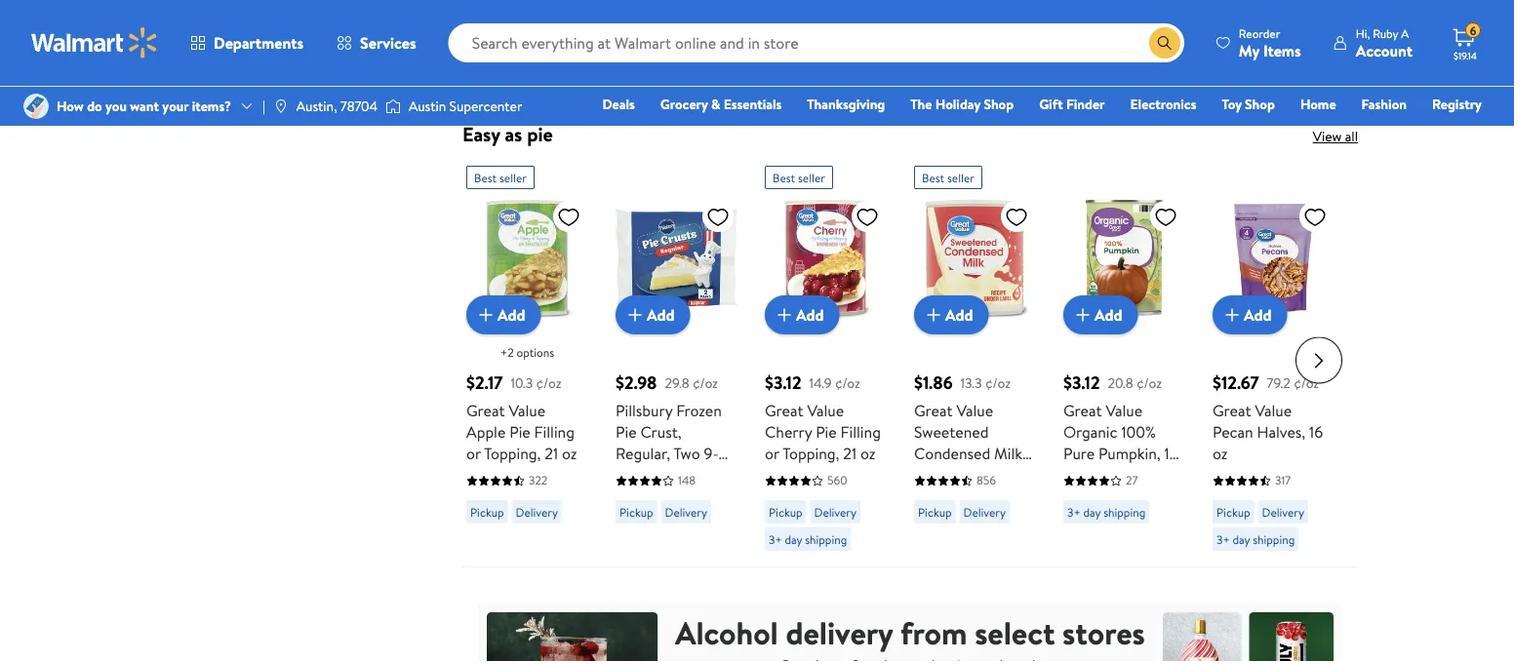 Task type: describe. For each thing, give the bounding box(es) containing it.
items?
[[192, 97, 231, 116]]

oz inside $3.12 14.9 ¢/oz great value cherry pie filling or topping, 21 oz
[[860, 443, 875, 464]]

one debit link
[[1324, 121, 1407, 142]]

how do you want your items?
[[57, 97, 231, 116]]

21 for $3.12
[[843, 443, 857, 464]]

 image for how do you want your items?
[[23, 94, 49, 119]]

alcohol
[[675, 611, 778, 654]]

fashion
[[1362, 95, 1407, 114]]

$1.86
[[914, 371, 953, 395]]

great inside "$3.12 20.8 ¢/oz great value organic 100% pure pumpkin, 15 oz"
[[1063, 400, 1102, 421]]

$19.14
[[1454, 49, 1477, 62]]

great value apple pie filling or topping, 21 oz image
[[466, 197, 588, 319]]

 image for austin supercenter
[[385, 97, 401, 116]]

$1.86 13.3 ¢/oz great value sweetened condensed milk 14 oz.
[[914, 371, 1022, 486]]

15
[[1164, 443, 1178, 464]]

shipping up 'grocery' at the top left of page
[[656, 62, 698, 79]]

grocery
[[660, 95, 708, 114]]

one
[[1332, 122, 1362, 141]]

view all
[[1313, 127, 1358, 146]]

pans,
[[616, 486, 651, 507]]

delivery up the holiday shop
[[963, 18, 1006, 34]]

1 seller from the left
[[499, 169, 527, 186]]

78704
[[340, 97, 378, 116]]

pickup down pecan
[[1217, 504, 1250, 521]]

pillsbury frozen pie crust, regular, two 9-inch pie crusts & pans, 2 ct, 10 oz image
[[616, 197, 738, 319]]

the
[[911, 95, 932, 114]]

$3.12 20.8 ¢/oz great value organic 100% pure pumpkin, 15 oz
[[1063, 371, 1178, 486]]

delivery up items
[[1262, 18, 1304, 34]]

pickup up "essentials"
[[769, 18, 802, 34]]

topping, for $2.17
[[484, 443, 541, 464]]

delivery up 'grocery' at the top left of page
[[665, 35, 707, 51]]

two
[[674, 443, 700, 464]]

walmart+
[[1424, 122, 1482, 141]]

20.8
[[1108, 373, 1133, 392]]

add to favorites list, great value pecan halves, 16 oz image
[[1303, 205, 1327, 229]]

add to cart image for 322
[[474, 303, 498, 327]]

add for first add to cart icon from the right
[[1095, 304, 1122, 326]]

best for $3.12
[[773, 169, 795, 186]]

add to cart image for delivery
[[922, 303, 945, 327]]

next slide for product carousel list image
[[1296, 337, 1342, 384]]

walmart image
[[31, 27, 158, 59]]

2
[[654, 486, 663, 507]]

add to cart image for delivery
[[623, 303, 647, 327]]

select
[[975, 611, 1055, 654]]

the holiday shop link
[[902, 94, 1023, 115]]

oz.
[[932, 464, 951, 486]]

148
[[678, 472, 696, 489]]

registry link
[[1423, 94, 1491, 115]]

add to favorites list, great value organic 100% pure pumpkin, 15 oz image
[[1154, 205, 1178, 229]]

3 add to cart image from the left
[[1071, 303, 1095, 327]]

add button for pillsbury frozen pie crust, regular, two 9-inch pie crusts & pans, 2 ct, 10 oz image
[[616, 296, 690, 335]]

delivery
[[786, 611, 893, 654]]

shipping down the 560
[[805, 531, 847, 548]]

oz inside "$3.12 20.8 ¢/oz great value organic 100% pure pumpkin, 15 oz"
[[1063, 464, 1078, 486]]

¢/oz for apple
[[536, 373, 561, 392]]

add for add to cart icon associated with delivery
[[945, 304, 973, 326]]

shipping up the holiday shop
[[954, 45, 996, 61]]

austin,
[[296, 97, 337, 116]]

79.2
[[1267, 373, 1291, 392]]

317
[[1275, 472, 1291, 489]]

view
[[1313, 127, 1342, 146]]

3+ day shipping down 317 at right bottom
[[1217, 531, 1295, 548]]

sweetened
[[914, 421, 989, 443]]

registry
[[1432, 95, 1482, 114]]

services button
[[320, 20, 433, 66]]

¢/oz for organic
[[1137, 373, 1162, 392]]

delivery down the 322 on the bottom of the page
[[516, 504, 558, 521]]

all
[[1345, 127, 1358, 146]]

view all link
[[1313, 127, 1358, 146]]

holiday
[[935, 95, 981, 114]]

pickup up deals
[[620, 35, 653, 51]]

5 product group from the left
[[1063, 158, 1185, 559]]

do
[[87, 97, 102, 116]]

reorder my items
[[1239, 25, 1301, 61]]

1 shop from the left
[[984, 95, 1014, 114]]

your
[[162, 97, 189, 116]]

best seller for $1.86
[[922, 169, 974, 186]]

1-day shipping
[[470, 45, 541, 61]]

crust,
[[640, 421, 682, 443]]

+2
[[500, 344, 514, 361]]

want
[[130, 97, 159, 116]]

frozen
[[676, 400, 722, 421]]

oz inside $2.17 10.3 ¢/oz great value apple pie filling or topping, 21 oz
[[562, 443, 577, 464]]

ruby
[[1373, 25, 1398, 41]]

great for $1.86
[[914, 400, 953, 421]]

topping, for $3.12
[[783, 443, 839, 464]]

+2 options
[[500, 344, 554, 361]]

3+ day shipping down 27
[[1067, 504, 1146, 521]]

add to cart image for 317
[[1220, 303, 1244, 327]]

halves,
[[1257, 421, 1306, 443]]

thanksgiving
[[807, 95, 885, 114]]

services
[[360, 32, 416, 54]]

add for 2nd add to cart image
[[796, 304, 824, 326]]

items
[[1263, 40, 1301, 61]]

$2.17
[[466, 371, 503, 395]]

great value organic 100% pure pumpkin, 15 oz image
[[1063, 197, 1185, 319]]

3+ day shipping down reorder
[[1217, 45, 1295, 61]]

27
[[1126, 472, 1138, 489]]

departments button
[[174, 20, 320, 66]]

delivery up thanksgiving
[[814, 18, 857, 34]]

great for $3.12
[[765, 400, 803, 421]]

14.9
[[809, 373, 832, 392]]

debit
[[1365, 122, 1398, 141]]

as
[[505, 121, 522, 148]]

add to favorites list, great value apple pie filling or topping, 21 oz image
[[557, 205, 580, 229]]

10.3
[[511, 373, 533, 392]]

product group containing $12.67
[[1213, 158, 1335, 559]]

seller for $3.12
[[798, 169, 825, 186]]

fashion link
[[1353, 94, 1416, 115]]

$3.12 14.9 ¢/oz great value cherry pie filling or topping, 21 oz
[[765, 371, 881, 464]]

3 product group from the left
[[765, 158, 887, 559]]

my
[[1239, 40, 1260, 61]]

product group containing $1.86
[[914, 158, 1036, 559]]

856
[[977, 472, 996, 489]]

delivery down the 560
[[814, 504, 857, 521]]

value for $1.86
[[956, 400, 993, 421]]

seller for $1.86
[[947, 169, 974, 186]]

pickup left 2
[[620, 504, 653, 521]]

pie left crust,
[[616, 421, 637, 443]]

milk
[[994, 443, 1022, 464]]

great for $12.67
[[1213, 400, 1251, 421]]

delivery down 856
[[963, 504, 1006, 521]]

best for $1.86
[[922, 169, 944, 186]]

13.3
[[961, 373, 982, 392]]

deals link
[[594, 94, 644, 115]]

stores
[[1063, 611, 1145, 654]]

add for add to cart image corresponding to 317
[[1244, 304, 1272, 326]]

add button for great value pecan halves, 16 oz image
[[1213, 296, 1287, 335]]

|
[[262, 97, 265, 116]]

3+ day shipping up holiday
[[918, 45, 996, 61]]

$3.12 for organic
[[1063, 371, 1100, 395]]

austin supercenter
[[409, 97, 522, 116]]

electronics link
[[1121, 94, 1205, 115]]

value inside $2.17 10.3 ¢/oz great value apple pie filling or topping, 21 oz
[[509, 400, 546, 421]]

registry one debit
[[1332, 95, 1482, 141]]

departments
[[214, 32, 303, 54]]

6
[[1470, 22, 1476, 39]]

toy shop link
[[1213, 94, 1284, 115]]

how
[[57, 97, 84, 116]]

easy as pie
[[462, 121, 553, 148]]

¢/oz for pie
[[693, 373, 718, 392]]



Task type: vqa. For each thing, say whether or not it's contained in the screenshot.
856
yes



Task type: locate. For each thing, give the bounding box(es) containing it.
21 inside $2.17 10.3 ¢/oz great value apple pie filling or topping, 21 oz
[[545, 443, 558, 464]]

1 $3.12 from the left
[[765, 371, 801, 395]]

pie
[[527, 121, 553, 148]]

& right 9-
[[720, 464, 731, 486]]

16
[[1309, 421, 1323, 443]]

add button for the great value cherry pie filling or topping, 21 oz image
[[765, 296, 840, 335]]

1 best from the left
[[474, 169, 497, 186]]

0 horizontal spatial add to cart image
[[623, 303, 647, 327]]

great inside $1.86 13.3 ¢/oz great value sweetened condensed milk 14 oz.
[[914, 400, 953, 421]]

2 horizontal spatial seller
[[947, 169, 974, 186]]

value for $12.67
[[1255, 400, 1292, 421]]

hi, ruby a account
[[1356, 25, 1413, 61]]

regular,
[[616, 443, 670, 464]]

filling for $3.12
[[841, 421, 881, 443]]

$3.12 inside $3.12 14.9 ¢/oz great value cherry pie filling or topping, 21 oz
[[765, 371, 801, 395]]

1 horizontal spatial best
[[773, 169, 795, 186]]

1 filling from the left
[[534, 421, 575, 443]]

21 up the 322 on the bottom of the page
[[545, 443, 558, 464]]

0 horizontal spatial $3.12
[[765, 371, 801, 395]]

3 add from the left
[[796, 304, 824, 326]]

4 great from the left
[[1063, 400, 1102, 421]]

add button for great value sweetened condensed milk 14 oz. image
[[914, 296, 989, 335]]

delivery down 148
[[665, 504, 707, 521]]

 image right 78704
[[385, 97, 401, 116]]

2 add from the left
[[647, 304, 675, 326]]

thanksgiving link
[[798, 94, 894, 115]]

oz left 14
[[860, 443, 875, 464]]

toy shop
[[1222, 95, 1275, 114]]

¢/oz for cherry
[[835, 373, 860, 392]]

4 product group from the left
[[914, 158, 1036, 559]]

topping, inside $3.12 14.9 ¢/oz great value cherry pie filling or topping, 21 oz
[[783, 443, 839, 464]]

great down $12.67
[[1213, 400, 1251, 421]]

4 add from the left
[[945, 304, 973, 326]]

gift finder
[[1039, 95, 1105, 114]]

shipping down 317 at right bottom
[[1253, 531, 1295, 548]]

1 horizontal spatial topping,
[[783, 443, 839, 464]]

1 add to cart image from the left
[[474, 303, 498, 327]]

¢/oz right 13.3
[[985, 373, 1011, 392]]

0 horizontal spatial best
[[474, 169, 497, 186]]

6 ¢/oz from the left
[[1294, 373, 1319, 392]]

oz inside the $2.98 29.8 ¢/oz pillsbury frozen pie crust, regular, two 9- inch pie crusts & pans, 2 ct, 10 oz
[[706, 486, 721, 507]]

3 value from the left
[[956, 400, 993, 421]]

1 add button from the left
[[466, 296, 541, 335]]

oz inside the "$12.67 79.2 ¢/oz great value pecan halves, 16 oz"
[[1213, 443, 1228, 464]]

¢/oz for sweetened
[[985, 373, 1011, 392]]

toy
[[1222, 95, 1242, 114]]

0 horizontal spatial seller
[[499, 169, 527, 186]]

grocery & essentials link
[[652, 94, 791, 115]]

supercenter
[[449, 97, 522, 116]]

topping,
[[484, 443, 541, 464], [783, 443, 839, 464]]

pecan
[[1213, 421, 1253, 443]]

add for 322 add to cart icon
[[498, 304, 525, 326]]

1 horizontal spatial add to cart image
[[773, 303, 796, 327]]

hi,
[[1356, 25, 1370, 41]]

filling inside $2.17 10.3 ¢/oz great value apple pie filling or topping, 21 oz
[[534, 421, 575, 443]]

21 inside $3.12 14.9 ¢/oz great value cherry pie filling or topping, 21 oz
[[843, 443, 857, 464]]

$3.12 left 20.8
[[1063, 371, 1100, 395]]

seller down thanksgiving
[[798, 169, 825, 186]]

3+ day shipping down the 560
[[769, 531, 847, 548]]

alcohol delivery from select stores image
[[478, 604, 1342, 661]]

4 add button from the left
[[914, 296, 989, 335]]

pickup
[[470, 18, 504, 34], [769, 18, 802, 34], [918, 18, 952, 34], [1067, 18, 1101, 34], [1217, 18, 1250, 34], [620, 35, 653, 51], [470, 504, 504, 521], [620, 504, 653, 521], [769, 504, 802, 521], [918, 504, 952, 521], [1217, 504, 1250, 521]]

pickup down cherry
[[769, 504, 802, 521]]

$2.17 10.3 ¢/oz great value apple pie filling or topping, 21 oz
[[466, 371, 577, 464]]

add button for great value apple pie filling or topping, 21 oz 'image'
[[466, 296, 541, 335]]

2 best from the left
[[773, 169, 795, 186]]

1 product group from the left
[[466, 158, 588, 559]]

1 great from the left
[[466, 400, 505, 421]]

inch
[[616, 464, 644, 486]]

0 horizontal spatial shop
[[984, 95, 1014, 114]]

21 up the 560
[[843, 443, 857, 464]]

 image for austin, 78704
[[273, 99, 289, 114]]

oz down organic
[[1063, 464, 1078, 486]]

¢/oz inside $2.17 10.3 ¢/oz great value apple pie filling or topping, 21 oz
[[536, 373, 561, 392]]

1 21 from the left
[[545, 443, 558, 464]]

1-
[[470, 45, 479, 61]]

product group
[[466, 158, 588, 559], [616, 158, 738, 559], [765, 158, 887, 559], [914, 158, 1036, 559], [1063, 158, 1185, 559], [1213, 158, 1335, 559]]

oz right 15
[[1213, 443, 1228, 464]]

shipping down reorder
[[1253, 45, 1295, 61]]

2 add to cart image from the left
[[922, 303, 945, 327]]

topping, up the 560
[[783, 443, 839, 464]]

6 add button from the left
[[1213, 296, 1287, 335]]

2 $3.12 from the left
[[1063, 371, 1100, 395]]

3+ day shipping
[[769, 45, 847, 61], [918, 45, 996, 61], [1067, 45, 1146, 61], [1217, 45, 1295, 61], [620, 62, 698, 79], [1067, 504, 1146, 521], [769, 531, 847, 548], [1217, 531, 1295, 548]]

2 product group from the left
[[616, 158, 738, 559]]

pickup up my
[[1217, 18, 1250, 34]]

1 horizontal spatial filling
[[841, 421, 881, 443]]

¢/oz inside the $2.98 29.8 ¢/oz pillsbury frozen pie crust, regular, two 9- inch pie crusts & pans, 2 ct, 10 oz
[[693, 373, 718, 392]]

3 add button from the left
[[765, 296, 840, 335]]

best down easy on the left of page
[[474, 169, 497, 186]]

add to cart image
[[474, 303, 498, 327], [922, 303, 945, 327], [1071, 303, 1095, 327]]

great up the pure
[[1063, 400, 1102, 421]]

$3.12 for cherry
[[765, 371, 801, 395]]

shop right toy
[[1245, 95, 1275, 114]]

&
[[711, 95, 720, 114], [720, 464, 731, 486]]

filling up the 560
[[841, 421, 881, 443]]

$3.12 left 14.9 at the right
[[765, 371, 801, 395]]

5 ¢/oz from the left
[[1137, 373, 1162, 392]]

 image
[[23, 94, 49, 119], [385, 97, 401, 116], [273, 99, 289, 114]]

walmart+ link
[[1415, 121, 1491, 142]]

add button
[[466, 296, 541, 335], [616, 296, 690, 335], [765, 296, 840, 335], [914, 296, 989, 335], [1063, 296, 1138, 335], [1213, 296, 1287, 335]]

4 value from the left
[[1106, 400, 1143, 421]]

0 horizontal spatial best seller
[[474, 169, 527, 186]]

cherry
[[765, 421, 812, 443]]

topping, inside $2.17 10.3 ¢/oz great value apple pie filling or topping, 21 oz
[[484, 443, 541, 464]]

2 add button from the left
[[616, 296, 690, 335]]

seller down as
[[499, 169, 527, 186]]

3 add to cart image from the left
[[1220, 303, 1244, 327]]

filling inside $3.12 14.9 ¢/oz great value cherry pie filling or topping, 21 oz
[[841, 421, 881, 443]]

add up 20.8
[[1095, 304, 1122, 326]]

5 value from the left
[[1255, 400, 1292, 421]]

best seller down holiday
[[922, 169, 974, 186]]

pickup up the
[[918, 18, 952, 34]]

1 horizontal spatial best seller
[[773, 169, 825, 186]]

Walmart Site-Wide search field
[[448, 23, 1184, 62]]

day
[[478, 45, 496, 61], [785, 45, 802, 61], [934, 45, 952, 61], [1083, 45, 1101, 61], [1233, 45, 1250, 61], [636, 62, 653, 79], [1083, 504, 1101, 521], [785, 531, 802, 548], [1233, 531, 1250, 548]]

2 horizontal spatial best
[[922, 169, 944, 186]]

¢/oz inside $3.12 14.9 ¢/oz great value cherry pie filling or topping, 21 oz
[[835, 373, 860, 392]]

3+ day shipping up finder
[[1067, 45, 1146, 61]]

$12.67 79.2 ¢/oz great value pecan halves, 16 oz
[[1213, 371, 1323, 464]]

3+ day shipping up 'grocery' at the top left of page
[[620, 62, 698, 79]]

crusts
[[673, 464, 717, 486]]

1 add from the left
[[498, 304, 525, 326]]

3 great from the left
[[914, 400, 953, 421]]

1 horizontal spatial  image
[[273, 99, 289, 114]]

2 value from the left
[[807, 400, 844, 421]]

0 horizontal spatial topping,
[[484, 443, 541, 464]]

great inside $2.17 10.3 ¢/oz great value apple pie filling or topping, 21 oz
[[466, 400, 505, 421]]

seller down the holiday shop
[[947, 169, 974, 186]]

add button up +2
[[466, 296, 541, 335]]

value inside $3.12 14.9 ¢/oz great value cherry pie filling or topping, 21 oz
[[807, 400, 844, 421]]

2 seller from the left
[[798, 169, 825, 186]]

value down 13.3
[[956, 400, 993, 421]]

pie right cherry
[[816, 421, 837, 443]]

2 best seller from the left
[[773, 169, 825, 186]]

great value sweetened condensed milk 14 oz. image
[[914, 197, 1036, 319]]

¢/oz right 79.2
[[1294, 373, 1319, 392]]

value down 20.8
[[1106, 400, 1143, 421]]

1 value from the left
[[509, 400, 546, 421]]

pickup up the 1-
[[470, 18, 504, 34]]

oz right 10
[[706, 486, 721, 507]]

2 21 from the left
[[843, 443, 857, 464]]

 image right |
[[273, 99, 289, 114]]

best down "essentials"
[[773, 169, 795, 186]]

0 vertical spatial &
[[711, 95, 720, 114]]

3 seller from the left
[[947, 169, 974, 186]]

apple
[[466, 421, 506, 443]]

0 horizontal spatial 21
[[545, 443, 558, 464]]

great value cherry pie filling or topping, 21 oz image
[[765, 197, 887, 319]]

9-
[[704, 443, 719, 464]]

2 horizontal spatial add to cart image
[[1220, 303, 1244, 327]]

1 topping, from the left
[[484, 443, 541, 464]]

0 horizontal spatial or
[[466, 443, 481, 464]]

100%
[[1121, 421, 1156, 443]]

29.8
[[665, 373, 689, 392]]

product group containing $2.17
[[466, 158, 588, 559]]

shipping down 27
[[1104, 504, 1146, 521]]

560
[[827, 472, 847, 489]]

filling
[[534, 421, 575, 443], [841, 421, 881, 443]]

add up 29.8
[[647, 304, 675, 326]]

ct,
[[666, 486, 684, 507]]

add up 79.2
[[1244, 304, 1272, 326]]

add button up $2.98
[[616, 296, 690, 335]]

1 add to cart image from the left
[[623, 303, 647, 327]]

shop
[[984, 95, 1014, 114], [1245, 95, 1275, 114]]

6 product group from the left
[[1213, 158, 1335, 559]]

reorder
[[1239, 25, 1280, 41]]

shipping up "thanksgiving" link at the right top of the page
[[805, 45, 847, 61]]

pie
[[509, 421, 530, 443], [616, 421, 637, 443], [816, 421, 837, 443], [648, 464, 669, 486]]

2 topping, from the left
[[783, 443, 839, 464]]

value inside "$3.12 20.8 ¢/oz great value organic 100% pure pumpkin, 15 oz"
[[1106, 400, 1143, 421]]

pickup down "oz."
[[918, 504, 952, 521]]

account
[[1356, 40, 1413, 61]]

value down 14.9 at the right
[[807, 400, 844, 421]]

¢/oz inside the "$12.67 79.2 ¢/oz great value pecan halves, 16 oz"
[[1294, 373, 1319, 392]]

1 horizontal spatial $3.12
[[1063, 371, 1100, 395]]

3 best seller from the left
[[922, 169, 974, 186]]

pie inside $3.12 14.9 ¢/oz great value cherry pie filling or topping, 21 oz
[[816, 421, 837, 443]]

6 add from the left
[[1244, 304, 1272, 326]]

best seller up the great value cherry pie filling or topping, 21 oz image
[[773, 169, 825, 186]]

14
[[914, 464, 929, 486]]

¢/oz right 14.9 at the right
[[835, 373, 860, 392]]

2 horizontal spatial  image
[[385, 97, 401, 116]]

pie right apple
[[509, 421, 530, 443]]

oz left inch
[[562, 443, 577, 464]]

add to cart image
[[623, 303, 647, 327], [773, 303, 796, 327], [1220, 303, 1244, 327]]

3+ day shipping up "thanksgiving" link at the right top of the page
[[769, 45, 847, 61]]

add to favorites list, great value cherry pie filling or topping, 21 oz image
[[856, 205, 879, 229]]

a
[[1401, 25, 1409, 41]]

delivery up the electronics link
[[1113, 18, 1155, 34]]

product group containing $2.98
[[616, 158, 738, 559]]

or inside $3.12 14.9 ¢/oz great value cherry pie filling or topping, 21 oz
[[765, 443, 779, 464]]

home
[[1300, 95, 1336, 114]]

options
[[517, 344, 554, 361]]

shipping left search icon
[[1104, 45, 1146, 61]]

0 horizontal spatial add to cart image
[[474, 303, 498, 327]]

add
[[498, 304, 525, 326], [647, 304, 675, 326], [796, 304, 824, 326], [945, 304, 973, 326], [1095, 304, 1122, 326], [1244, 304, 1272, 326]]

3 ¢/oz from the left
[[835, 373, 860, 392]]

add to favorites list, great value sweetened condensed milk 14 oz. image
[[1005, 205, 1028, 229]]

great right frozen
[[765, 400, 803, 421]]

322
[[529, 472, 548, 489]]

gift finder link
[[1030, 94, 1114, 115]]

1 horizontal spatial shop
[[1245, 95, 1275, 114]]

pie right inch
[[648, 464, 669, 486]]

or inside $2.17 10.3 ¢/oz great value apple pie filling or topping, 21 oz
[[466, 443, 481, 464]]

1 or from the left
[[466, 443, 481, 464]]

2 add to cart image from the left
[[773, 303, 796, 327]]

add to favorites list, pillsbury frozen pie crust, regular, two 9-inch pie crusts & pans, 2 ct, 10 oz image
[[706, 205, 730, 229]]

pickup up finder
[[1067, 18, 1101, 34]]

2 or from the left
[[765, 443, 779, 464]]

¢/oz for pecan
[[1294, 373, 1319, 392]]

add button up $12.67
[[1213, 296, 1287, 335]]

finder
[[1066, 95, 1105, 114]]

from
[[900, 611, 967, 654]]

2 horizontal spatial add to cart image
[[1071, 303, 1095, 327]]

pickup down apple
[[470, 504, 504, 521]]

2 great from the left
[[765, 400, 803, 421]]

seller
[[499, 169, 527, 186], [798, 169, 825, 186], [947, 169, 974, 186]]

gift
[[1039, 95, 1063, 114]]

2 shop from the left
[[1245, 95, 1275, 114]]

$3.12 inside "$3.12 20.8 ¢/oz great value organic 100% pure pumpkin, 15 oz"
[[1063, 371, 1100, 395]]

great value pecan halves, 16 oz image
[[1213, 197, 1335, 319]]

great down $1.86
[[914, 400, 953, 421]]

21 for $2.17
[[545, 443, 558, 464]]

shop right holiday
[[984, 95, 1014, 114]]

add button up 20.8
[[1063, 296, 1138, 335]]

topping, up the 322 on the bottom of the page
[[484, 443, 541, 464]]

search icon image
[[1157, 35, 1173, 51]]

1 horizontal spatial or
[[765, 443, 779, 464]]

filling for $2.17
[[534, 421, 575, 443]]

or for $3.12
[[765, 443, 779, 464]]

0 horizontal spatial  image
[[23, 94, 49, 119]]

2 ¢/oz from the left
[[693, 373, 718, 392]]

2 filling from the left
[[841, 421, 881, 443]]

electronics
[[1130, 95, 1197, 114]]

¢/oz inside $1.86 13.3 ¢/oz great value sweetened condensed milk 14 oz.
[[985, 373, 1011, 392]]

2 horizontal spatial best seller
[[922, 169, 974, 186]]

add up 13.3
[[945, 304, 973, 326]]

or for $2.17
[[466, 443, 481, 464]]

shipping right the 1-
[[499, 45, 541, 61]]

value inside $1.86 13.3 ¢/oz great value sweetened condensed milk 14 oz.
[[956, 400, 993, 421]]

$12.67
[[1213, 371, 1259, 395]]

¢/oz right 20.8
[[1137, 373, 1162, 392]]

great inside $3.12 14.9 ¢/oz great value cherry pie filling or topping, 21 oz
[[765, 400, 803, 421]]

value down 10.3
[[509, 400, 546, 421]]

1 horizontal spatial 21
[[843, 443, 857, 464]]

 image left how
[[23, 94, 49, 119]]

¢/oz right 29.8
[[693, 373, 718, 392]]

¢/oz
[[536, 373, 561, 392], [693, 373, 718, 392], [835, 373, 860, 392], [985, 373, 1011, 392], [1137, 373, 1162, 392], [1294, 373, 1319, 392]]

add for add to cart image corresponding to delivery
[[647, 304, 675, 326]]

1 vertical spatial &
[[720, 464, 731, 486]]

1 horizontal spatial seller
[[798, 169, 825, 186]]

best seller
[[474, 169, 527, 186], [773, 169, 825, 186], [922, 169, 974, 186]]

5 add from the left
[[1095, 304, 1122, 326]]

value down 79.2
[[1255, 400, 1292, 421]]

10
[[688, 486, 702, 507]]

pure
[[1063, 443, 1095, 464]]

3 best from the left
[[922, 169, 944, 186]]

5 add button from the left
[[1063, 296, 1138, 335]]

1 horizontal spatial add to cart image
[[922, 303, 945, 327]]

& inside the $2.98 29.8 ¢/oz pillsbury frozen pie crust, regular, two 9- inch pie crusts & pans, 2 ct, 10 oz
[[720, 464, 731, 486]]

or right 9-
[[765, 443, 779, 464]]

pie inside $2.17 10.3 ¢/oz great value apple pie filling or topping, 21 oz
[[509, 421, 530, 443]]

0 horizontal spatial filling
[[534, 421, 575, 443]]

pillsbury
[[616, 400, 672, 421]]

add button up $1.86
[[914, 296, 989, 335]]

best seller for $3.12
[[773, 169, 825, 186]]

¢/oz inside "$3.12 20.8 ¢/oz great value organic 100% pure pumpkin, 15 oz"
[[1137, 373, 1162, 392]]

4 ¢/oz from the left
[[985, 373, 1011, 392]]

value inside the "$12.67 79.2 ¢/oz great value pecan halves, 16 oz"
[[1255, 400, 1292, 421]]

best down the
[[922, 169, 944, 186]]

add button for great value organic 100% pure pumpkin, 15 oz image
[[1063, 296, 1138, 335]]

essentials
[[724, 95, 782, 114]]

add up 14.9 at the right
[[796, 304, 824, 326]]

delivery up 1-day shipping
[[516, 18, 558, 34]]

Search search field
[[448, 23, 1184, 62]]

¢/oz right 10.3
[[536, 373, 561, 392]]

best seller down easy as pie
[[474, 169, 527, 186]]

1 ¢/oz from the left
[[536, 373, 561, 392]]

shipping
[[499, 45, 541, 61], [805, 45, 847, 61], [954, 45, 996, 61], [1104, 45, 1146, 61], [1253, 45, 1295, 61], [656, 62, 698, 79], [1104, 504, 1146, 521], [805, 531, 847, 548], [1253, 531, 1295, 548]]

5 great from the left
[[1213, 400, 1251, 421]]

best
[[474, 169, 497, 186], [773, 169, 795, 186], [922, 169, 944, 186]]

add up +2
[[498, 304, 525, 326]]

1 best seller from the left
[[474, 169, 527, 186]]

great inside the "$12.67 79.2 ¢/oz great value pecan halves, 16 oz"
[[1213, 400, 1251, 421]]

filling up the 322 on the bottom of the page
[[534, 421, 575, 443]]

delivery down 317 at right bottom
[[1262, 504, 1304, 521]]

add button up 14.9 at the right
[[765, 296, 840, 335]]

great down $2.17
[[466, 400, 505, 421]]

value for $3.12
[[807, 400, 844, 421]]



